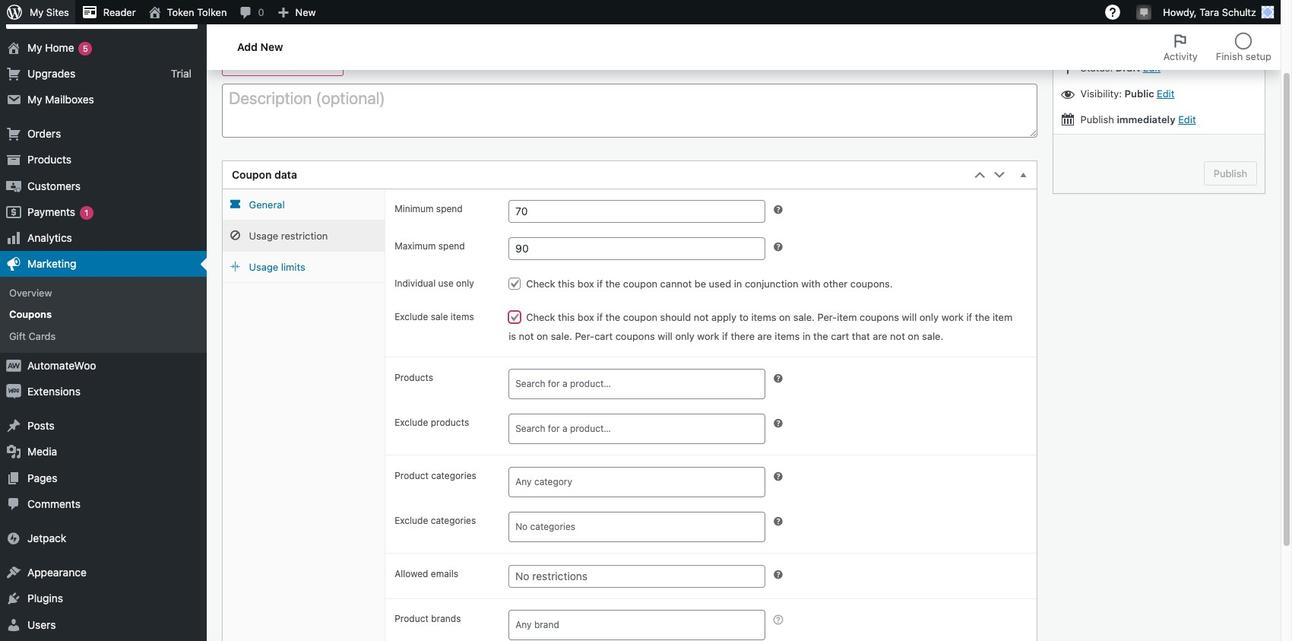 Task type: vqa. For each thing, say whether or not it's contained in the screenshot.
if
yes



Task type: describe. For each thing, give the bounding box(es) containing it.
Description (optional) text field
[[222, 84, 1038, 138]]

cards
[[29, 330, 56, 342]]

mailboxes
[[45, 93, 94, 106]]

trial
[[77, 7, 94, 18]]

1
[[85, 207, 89, 217]]

0 horizontal spatial work
[[698, 330, 720, 342]]

my sites
[[30, 6, 69, 18]]

coupon for check this box if the coupon cannot be used in conjunction with other coupons.
[[623, 278, 658, 290]]

exclude for exclude products
[[395, 417, 428, 428]]

media
[[27, 445, 57, 458]]

status: draft edit
[[1078, 62, 1161, 74]]

payments 1
[[27, 205, 89, 218]]

for
[[159, 7, 171, 19]]

0 horizontal spatial will
[[658, 330, 673, 342]]

14 days left in trial
[[15, 7, 94, 18]]

items right 'to' on the right of the page
[[752, 311, 777, 323]]

publish immediately edit
[[1078, 113, 1197, 125]]

activity button
[[1155, 24, 1208, 70]]

tara
[[1200, 6, 1220, 18]]

apply
[[712, 311, 737, 323]]

items up products that the coupon will be applied to, or that need to be in the cart in order for the "fixed cart discount" to be applied. image
[[775, 330, 800, 342]]

individual use only
[[395, 278, 474, 289]]

marketing
[[27, 257, 76, 270]]

usage limits
[[249, 261, 305, 273]]

pages
[[27, 471, 57, 484]]

product categories that the coupon will not be applied to, or that cannot be in the cart in order for the "fixed cart discount" to be applied. image
[[772, 516, 785, 528]]

visibility: public edit
[[1078, 87, 1175, 100]]

generate coupon code link
[[222, 54, 344, 76]]

minimum spend
[[395, 203, 463, 215]]

exclude products
[[395, 417, 469, 428]]

1 horizontal spatial on
[[779, 311, 791, 323]]

2 cart from the left
[[831, 330, 850, 342]]

2 vertical spatial edit
[[1179, 113, 1197, 125]]

my mailboxes link
[[0, 87, 207, 113]]

0 horizontal spatial coupons
[[616, 330, 655, 342]]

plugins
[[27, 592, 63, 605]]

check this box if the coupon should not apply to items on sale. per-item coupons will only work if the item is not on sale. per-cart coupons will only work if there are items in the cart that are not on sale.
[[509, 311, 1013, 342]]

usage restriction
[[249, 230, 328, 242]]

users link
[[0, 612, 207, 638]]

howdy,
[[1164, 6, 1198, 18]]

media link
[[0, 439, 207, 465]]

products that the coupon will not be applied to, or that cannot be in the cart in order for the "fixed cart discount" to be applied. image
[[772, 418, 785, 430]]

box for check this box if the coupon should not apply to items on sale. per-item coupons will only work if the item is not on sale. per-cart coupons will only work if there are items in the cart that are not on sale.
[[578, 311, 594, 323]]

schultz
[[1223, 6, 1257, 18]]

general link
[[223, 190, 385, 221]]

upgrade
[[119, 7, 156, 19]]

1 horizontal spatial not
[[694, 311, 709, 323]]

toolbar navigation
[[0, 0, 1281, 27]]

2 vertical spatial edit button
[[1179, 113, 1197, 125]]

in inside check this box if the coupon should not apply to items on sale. per-item coupons will only work if the item is not on sale. per-cart coupons will only work if there are items in the cart that are not on sale.
[[803, 330, 811, 342]]

extensions
[[27, 385, 81, 398]]

should
[[661, 311, 691, 323]]

2 horizontal spatial sale.
[[923, 330, 944, 342]]

Any brand text field
[[513, 615, 769, 636]]

2 horizontal spatial on
[[908, 330, 920, 342]]

product for product categories
[[395, 470, 429, 482]]

finish setup button
[[1208, 24, 1281, 70]]

0
[[258, 6, 264, 18]]

1 horizontal spatial work
[[942, 311, 964, 323]]

jetpack link
[[0, 525, 207, 551]]

comments link
[[0, 491, 207, 517]]

generate coupon code
[[230, 59, 336, 71]]

No categories text field
[[513, 517, 769, 538]]

sale
[[431, 311, 448, 323]]

products link
[[0, 147, 207, 173]]

trial
[[171, 67, 192, 80]]

0 vertical spatial code
[[291, 27, 328, 47]]

appearance link
[[0, 560, 207, 586]]

my for my home 5
[[27, 41, 42, 54]]

usage for usage limits
[[249, 261, 278, 273]]

analytics
[[27, 231, 72, 244]]

0 horizontal spatial in
[[67, 7, 75, 18]]

coupon for coupon code
[[230, 27, 287, 47]]

1 are from the left
[[758, 330, 772, 342]]

my mailboxes
[[27, 93, 94, 106]]

new link
[[270, 0, 322, 24]]

1 vertical spatial products
[[395, 372, 434, 383]]

1 horizontal spatial in
[[734, 278, 743, 290]]

my home 5
[[27, 41, 88, 54]]

coupons.
[[851, 278, 893, 290]]

restriction
[[281, 230, 328, 242]]

5
[[83, 43, 88, 53]]

this for check this box if the coupon should not apply to items on sale. per-item coupons will only work if the item is not on sale. per-cart coupons will only work if there are items in the cart that are not on sale.
[[558, 311, 575, 323]]

emails
[[431, 568, 459, 580]]

0 horizontal spatial not
[[519, 330, 534, 342]]

check for check this box if the coupon cannot be used in conjunction with other coupons.
[[526, 278, 556, 290]]

posts
[[27, 419, 55, 432]]

usage limits link
[[223, 252, 385, 283]]

0 vertical spatial will
[[902, 311, 917, 323]]

box for check this box if the coupon cannot be used in conjunction with other coupons.
[[578, 278, 594, 290]]

coupon for coupon data
[[232, 168, 272, 181]]

0 link
[[233, 0, 270, 24]]

1 vertical spatial code
[[313, 59, 336, 71]]

posts link
[[0, 413, 207, 439]]

activity
[[1164, 50, 1198, 62]]

1 cart from the left
[[595, 330, 613, 342]]

1 horizontal spatial coupons
[[860, 311, 900, 323]]

sites
[[46, 6, 69, 18]]

exclude categories
[[395, 515, 476, 526]]

products
[[431, 417, 469, 428]]

edit button for status: draft edit
[[1144, 62, 1161, 74]]

cannot
[[661, 278, 692, 290]]

maximum
[[395, 240, 436, 252]]

product categories that the coupon will be applied to, or that need to be in the cart in order for the "fixed cart discount" to be applied. image
[[772, 471, 785, 483]]

$1
[[173, 7, 183, 19]]

minimum
[[395, 203, 434, 215]]

Individual use only checkbox
[[509, 278, 521, 290]]

there
[[731, 330, 755, 342]]

coupon data
[[232, 168, 297, 181]]

categories for product categories
[[431, 470, 477, 482]]

notification image
[[1139, 5, 1151, 17]]

brands
[[431, 613, 461, 625]]

pages link
[[0, 465, 207, 491]]

edit button for visibility: public edit
[[1158, 87, 1175, 100]]

visibility:
[[1081, 87, 1123, 100]]

with
[[802, 278, 821, 290]]

Coupon code text field
[[222, 23, 1038, 51]]

1 horizontal spatial sale.
[[794, 311, 815, 323]]

finish
[[1217, 50, 1244, 62]]

2 item from the left
[[993, 311, 1013, 323]]

immediately
[[1117, 113, 1176, 125]]



Task type: locate. For each thing, give the bounding box(es) containing it.
2 horizontal spatial only
[[920, 311, 939, 323]]

1 vertical spatial spend
[[439, 240, 465, 252]]

2 horizontal spatial in
[[803, 330, 811, 342]]

maximum spend
[[395, 240, 465, 252]]

left
[[51, 7, 65, 18]]

my left home
[[27, 41, 42, 54]]

my inside toolbar navigation
[[30, 6, 44, 18]]

this field allows you to set the minimum spend (subtotal) allowed to use the coupon. image
[[772, 204, 785, 216]]

0 vertical spatial box
[[578, 278, 594, 290]]

products inside "link"
[[27, 153, 72, 166]]

per- down other
[[818, 311, 837, 323]]

sale. down 'with'
[[794, 311, 815, 323]]

my
[[30, 6, 44, 18], [27, 41, 42, 54], [27, 93, 42, 106]]

coupon code
[[230, 27, 328, 47]]

spend right "maximum"
[[439, 240, 465, 252]]

0 horizontal spatial products
[[27, 153, 72, 166]]

0 vertical spatial edit
[[1144, 62, 1161, 74]]

0 vertical spatial only
[[456, 278, 474, 289]]

1 vertical spatial coupon
[[623, 278, 658, 290]]

1 vertical spatial this
[[558, 311, 575, 323]]

spend
[[436, 203, 463, 215], [439, 240, 465, 252]]

1 vertical spatial only
[[920, 311, 939, 323]]

this field allows you to set the maximum spend (subtotal) allowed when using the coupon. image
[[772, 241, 785, 253]]

0 horizontal spatial cart
[[595, 330, 613, 342]]

2 box from the top
[[578, 311, 594, 323]]

1 vertical spatial my
[[27, 41, 42, 54]]

are
[[758, 330, 772, 342], [873, 330, 888, 342]]

Any category text field
[[513, 472, 769, 493]]

check for check this box if the coupon should not apply to items on sale. per-item coupons will only work if the item is not on sale. per-cart coupons will only work if there are items in the cart that are not on sale.
[[526, 311, 556, 323]]

coupons link
[[0, 304, 207, 325]]

in down 'with'
[[803, 330, 811, 342]]

is
[[509, 330, 516, 342]]

edit right draft
[[1144, 62, 1161, 74]]

1 vertical spatial will
[[658, 330, 673, 342]]

3 exclude from the top
[[395, 515, 428, 526]]

2 usage from the top
[[249, 261, 278, 273]]

search for a product… text field for products
[[513, 374, 769, 395]]

other
[[824, 278, 848, 290]]

coupon left should
[[623, 311, 658, 323]]

tab list
[[1155, 24, 1281, 70]]

new
[[296, 6, 316, 18], [260, 40, 283, 53]]

2 product from the top
[[395, 613, 429, 625]]

spend for maximum spend
[[439, 240, 465, 252]]

coupon
[[230, 27, 287, 47], [232, 168, 272, 181]]

in right left
[[67, 7, 75, 18]]

0 vertical spatial per-
[[818, 311, 837, 323]]

1 item from the left
[[837, 311, 857, 323]]

in right used
[[734, 278, 743, 290]]

exclude for exclude categories
[[395, 515, 428, 526]]

on right that
[[908, 330, 920, 342]]

exclude sale items
[[395, 311, 474, 323]]

0 vertical spatial products
[[27, 153, 72, 166]]

1 horizontal spatial products
[[395, 372, 434, 383]]

0 vertical spatial coupon
[[276, 59, 310, 71]]

1 vertical spatial product
[[395, 613, 429, 625]]

used
[[709, 278, 732, 290]]

product up exclude categories
[[395, 470, 429, 482]]

exclude down product categories
[[395, 515, 428, 526]]

0 vertical spatial in
[[67, 7, 75, 18]]

edit button right immediately on the right of the page
[[1179, 113, 1197, 125]]

Allowed emails email field
[[509, 565, 765, 588]]

exclude for exclude sale items
[[395, 311, 428, 323]]

categories up exclude categories
[[431, 470, 477, 482]]

status:
[[1081, 62, 1114, 74]]

search for a product… text field down should
[[513, 374, 769, 395]]

2 vertical spatial coupon
[[623, 311, 658, 323]]

setup
[[1246, 50, 1272, 62]]

0 horizontal spatial new
[[260, 40, 283, 53]]

edit
[[1144, 62, 1161, 74], [1158, 87, 1175, 100], [1179, 113, 1197, 125]]

product left brands
[[395, 613, 429, 625]]

coupon down the maximum spend text box
[[623, 278, 658, 290]]

2 are from the left
[[873, 330, 888, 342]]

not
[[694, 311, 709, 323], [519, 330, 534, 342], [891, 330, 906, 342]]

exclude left products
[[395, 417, 428, 428]]

1 vertical spatial categories
[[431, 515, 476, 526]]

general
[[249, 199, 285, 211]]

appearance
[[27, 566, 87, 579]]

1 vertical spatial box
[[578, 311, 594, 323]]

0 vertical spatial coupons
[[860, 311, 900, 323]]

analytics link
[[0, 225, 207, 251]]

0 horizontal spatial are
[[758, 330, 772, 342]]

usage left limits
[[249, 261, 278, 273]]

1 vertical spatial usage
[[249, 261, 278, 273]]

usage down general
[[249, 230, 278, 242]]

search for a product… text field for exclude products
[[513, 418, 769, 440]]

reader link
[[75, 0, 142, 24]]

0 vertical spatial new
[[296, 6, 316, 18]]

box down the maximum spend text box
[[578, 278, 594, 290]]

1 horizontal spatial item
[[993, 311, 1013, 323]]

coupon up general
[[232, 168, 272, 181]]

automatewoo
[[27, 359, 96, 372]]

exclude left sale
[[395, 311, 428, 323]]

allowed emails
[[395, 568, 459, 580]]

2 vertical spatial my
[[27, 93, 42, 106]]

2 vertical spatial in
[[803, 330, 811, 342]]

categories
[[431, 470, 477, 482], [431, 515, 476, 526]]

0 vertical spatial spend
[[436, 203, 463, 215]]

1 horizontal spatial are
[[873, 330, 888, 342]]

2 vertical spatial exclude
[[395, 515, 428, 526]]

overview link
[[0, 282, 207, 304]]

1 vertical spatial work
[[698, 330, 720, 342]]

spend for minimum spend
[[436, 203, 463, 215]]

orders link
[[0, 121, 207, 147]]

my sites link
[[0, 0, 75, 24]]

usage for usage restriction
[[249, 230, 278, 242]]

0 horizontal spatial sale.
[[551, 330, 573, 342]]

per- right is
[[575, 330, 595, 342]]

products up customers
[[27, 153, 72, 166]]

1 horizontal spatial per-
[[818, 311, 837, 323]]

coupon for check this box if the coupon should not apply to items on sale. per-item coupons will only work if the item is not on sale. per-cart coupons will only work if there are items in the cart that are not on sale.
[[623, 311, 658, 323]]

gift
[[9, 330, 26, 342]]

overview
[[9, 287, 52, 299]]

14
[[15, 7, 25, 18]]

categories for exclude categories
[[431, 515, 476, 526]]

coupon inside generate coupon code link
[[276, 59, 310, 71]]

1 vertical spatial edit button
[[1158, 87, 1175, 100]]

search for a product… text field up 'any category' text box
[[513, 418, 769, 440]]

check inside check this box if the coupon should not apply to items on sale. per-item coupons will only work if the item is not on sale. per-cart coupons will only work if there are items in the cart that are not on sale.
[[526, 311, 556, 323]]

edit right the "public"
[[1158, 87, 1175, 100]]

marketing link
[[0, 251, 207, 277]]

1 vertical spatial edit
[[1158, 87, 1175, 100]]

per-
[[818, 311, 837, 323], [575, 330, 595, 342]]

list of allowed billing emails to check against when an order is placed. separate email addresses with commas. you can also use an asterisk (*) to match parts of an email. for example "*@gmail.com" would match all gmail addresses. image
[[772, 569, 785, 581]]

products
[[27, 153, 72, 166], [395, 372, 434, 383]]

1 vertical spatial in
[[734, 278, 743, 290]]

1 vertical spatial new
[[260, 40, 283, 53]]

1 product from the top
[[395, 470, 429, 482]]

are right that
[[873, 330, 888, 342]]

my for my mailboxes
[[27, 93, 42, 106]]

1 usage from the top
[[249, 230, 278, 242]]

token tolken
[[167, 6, 227, 18]]

1 vertical spatial coupons
[[616, 330, 655, 342]]

check this box if the coupon cannot be used in conjunction with other coupons.
[[526, 278, 893, 290]]

None submit
[[1204, 161, 1258, 185]]

jetpack
[[27, 532, 66, 544]]

0 vertical spatial usage
[[249, 230, 278, 242]]

Exclude sale items checkbox
[[509, 311, 521, 323]]

1 exclude from the top
[[395, 311, 428, 323]]

this inside check this box if the coupon should not apply to items on sale. per-item coupons will only work if the item is not on sale. per-cart coupons will only work if there are items in the cart that are not on sale.
[[558, 311, 575, 323]]

product
[[395, 470, 429, 482], [395, 613, 429, 625]]

product for product brands
[[395, 613, 429, 625]]

upgrade for $1
[[119, 7, 183, 19]]

extensions link
[[0, 379, 207, 405]]

check
[[526, 278, 556, 290], [526, 311, 556, 323]]

0 vertical spatial search for a product… text field
[[513, 374, 769, 395]]

days
[[28, 7, 48, 18]]

0 horizontal spatial only
[[456, 278, 474, 289]]

code down coupon code
[[313, 59, 336, 71]]

new up generate coupon code
[[260, 40, 283, 53]]

0 vertical spatial my
[[30, 6, 44, 18]]

2 vertical spatial only
[[676, 330, 695, 342]]

1 vertical spatial search for a product… text field
[[513, 418, 769, 440]]

automatewoo link
[[0, 353, 207, 379]]

check right 'individual use only' option
[[526, 278, 556, 290]]

add
[[237, 40, 258, 53]]

1 check from the top
[[526, 278, 556, 290]]

0 horizontal spatial item
[[837, 311, 857, 323]]

my right "14"
[[30, 6, 44, 18]]

0 vertical spatial product
[[395, 470, 429, 482]]

0 vertical spatial check
[[526, 278, 556, 290]]

upgrades
[[27, 67, 75, 80]]

plugins link
[[0, 586, 207, 612]]

my down upgrades
[[27, 93, 42, 106]]

draft
[[1116, 62, 1141, 74]]

1 horizontal spatial only
[[676, 330, 695, 342]]

not right that
[[891, 330, 906, 342]]

product categories
[[395, 470, 477, 482]]

coupon down 0
[[230, 27, 287, 47]]

new inside toolbar navigation
[[296, 6, 316, 18]]

are right there
[[758, 330, 772, 342]]

coupons
[[9, 308, 52, 321]]

products up "exclude products"
[[395, 372, 434, 383]]

this right 'individual use only' option
[[558, 278, 575, 290]]

2 search for a product… text field from the top
[[513, 418, 769, 440]]

edit right immediately on the right of the page
[[1179, 113, 1197, 125]]

1 this from the top
[[558, 278, 575, 290]]

1 horizontal spatial new
[[296, 6, 316, 18]]

customers link
[[0, 173, 207, 199]]

tab list containing activity
[[1155, 24, 1281, 70]]

data
[[274, 168, 297, 181]]

customers
[[27, 179, 81, 192]]

new up coupon code
[[296, 6, 316, 18]]

not right is
[[519, 330, 534, 342]]

if
[[597, 278, 603, 290], [597, 311, 603, 323], [967, 311, 973, 323], [723, 330, 728, 342]]

edit button right the "public"
[[1158, 87, 1175, 100]]

1 horizontal spatial will
[[902, 311, 917, 323]]

1 vertical spatial per-
[[575, 330, 595, 342]]

1 search for a product… text field from the top
[[513, 374, 769, 395]]

this for check this box if the coupon cannot be used in conjunction with other coupons.
[[558, 278, 575, 290]]

0 horizontal spatial per-
[[575, 330, 595, 342]]

1 vertical spatial coupon
[[232, 168, 272, 181]]

coupon inside check this box if the coupon should not apply to items on sale. per-item coupons will only work if the item is not on sale. per-cart coupons will only work if there are items in the cart that are not on sale.
[[623, 311, 658, 323]]

on down the conjunction
[[779, 311, 791, 323]]

usage
[[249, 230, 278, 242], [249, 261, 278, 273]]

0 vertical spatial edit button
[[1144, 62, 1161, 74]]

0 vertical spatial work
[[942, 311, 964, 323]]

spend right minimum
[[436, 203, 463, 215]]

code
[[291, 27, 328, 47], [313, 59, 336, 71]]

code down new link
[[291, 27, 328, 47]]

publish
[[1081, 113, 1115, 125]]

orders
[[27, 127, 61, 140]]

coupons
[[860, 311, 900, 323], [616, 330, 655, 342]]

my for my sites
[[30, 6, 44, 18]]

1 vertical spatial exclude
[[395, 417, 428, 428]]

0 vertical spatial categories
[[431, 470, 477, 482]]

that
[[852, 330, 871, 342]]

2 this from the top
[[558, 311, 575, 323]]

check right exclude sale items "checkbox"
[[526, 311, 556, 323]]

tolken
[[197, 6, 227, 18]]

sale.
[[794, 311, 815, 323], [551, 330, 573, 342], [923, 330, 944, 342]]

2 exclude from the top
[[395, 417, 428, 428]]

reader
[[103, 6, 136, 18]]

2 horizontal spatial not
[[891, 330, 906, 342]]

1 vertical spatial check
[[526, 311, 556, 323]]

1 horizontal spatial cart
[[831, 330, 850, 342]]

sale. right that
[[923, 330, 944, 342]]

edit button right draft
[[1144, 62, 1161, 74]]

coupon down coupon code
[[276, 59, 310, 71]]

categories down product categories
[[431, 515, 476, 526]]

edit for public
[[1158, 87, 1175, 100]]

2 check from the top
[[526, 311, 556, 323]]

0 vertical spatial coupon
[[230, 27, 287, 47]]

gift cards
[[9, 330, 56, 342]]

comments
[[27, 497, 81, 510]]

edit for draft
[[1144, 62, 1161, 74]]

Search for a product… text field
[[513, 374, 769, 395], [513, 418, 769, 440]]

1 box from the top
[[578, 278, 594, 290]]

0 vertical spatial exclude
[[395, 311, 428, 323]]

box right exclude sale items "checkbox"
[[578, 311, 594, 323]]

0 horizontal spatial on
[[537, 330, 548, 342]]

sale. right is
[[551, 330, 573, 342]]

Minimum spend text field
[[509, 200, 765, 223]]

on right is
[[537, 330, 548, 342]]

0 vertical spatial this
[[558, 278, 575, 290]]

not left apply
[[694, 311, 709, 323]]

this right exclude sale items "checkbox"
[[558, 311, 575, 323]]

Maximum spend text field
[[509, 237, 765, 260]]

products that the coupon will be applied to, or that need to be in the cart in order for the "fixed cart discount" to be applied. image
[[772, 373, 785, 385]]

items right sale
[[451, 311, 474, 323]]

home
[[45, 41, 74, 54]]

upgrade for $1 button
[[114, 3, 189, 23]]

box inside check this box if the coupon should not apply to items on sale. per-item coupons will only work if the item is not on sale. per-cart coupons will only work if there are items in the cart that are not on sale.
[[578, 311, 594, 323]]



